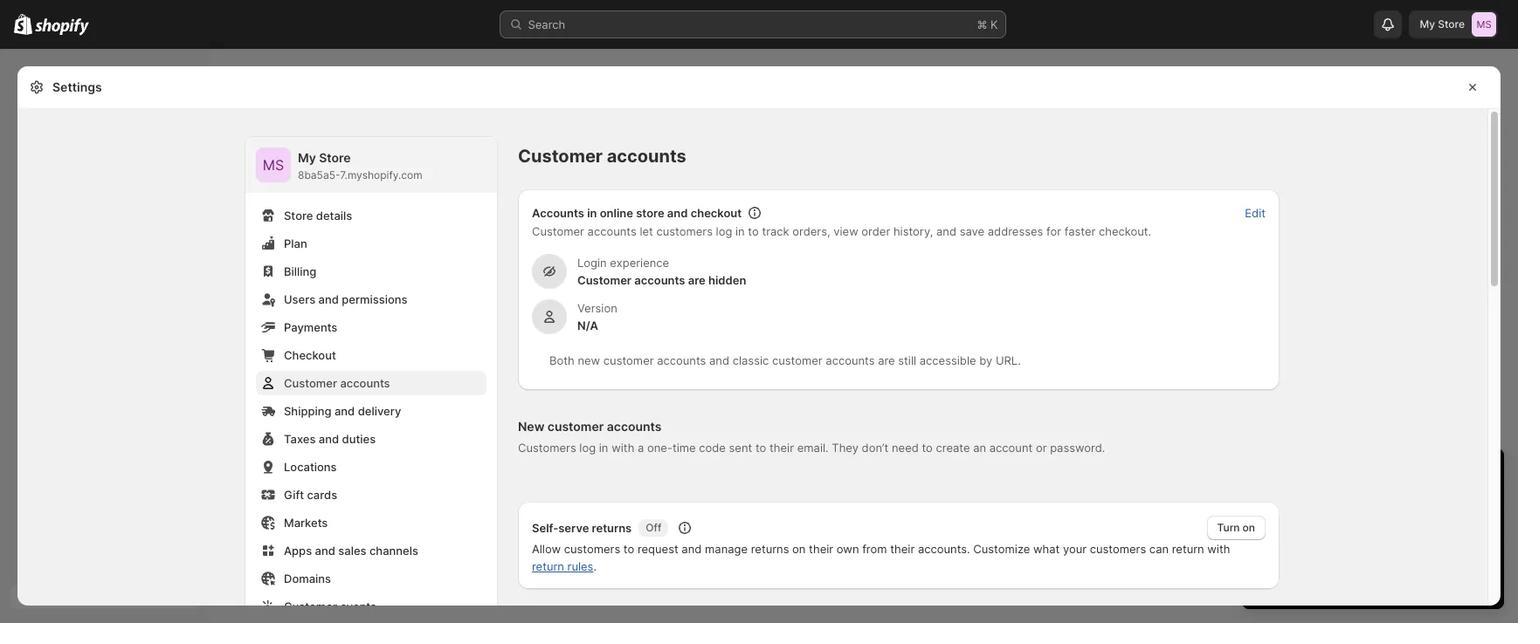 Task type: describe. For each thing, give the bounding box(es) containing it.
0 vertical spatial customer accounts
[[518, 146, 687, 167]]

login
[[578, 256, 607, 270]]

your
[[1260, 496, 1284, 510]]

0 horizontal spatial return
[[532, 560, 564, 574]]

customer right 'classic'
[[772, 354, 823, 368]]

apps
[[284, 544, 312, 558]]

shipping and delivery link
[[256, 399, 487, 424]]

accounts up store
[[607, 146, 687, 167]]

save
[[960, 225, 985, 239]]

checkout
[[691, 206, 742, 220]]

log for accounts
[[580, 441, 596, 455]]

on inside 3 days left in your trial element
[[1340, 496, 1354, 510]]

permissions
[[342, 293, 408, 307]]

settings
[[52, 80, 102, 94]]

new
[[518, 419, 545, 434]]

for inside settings dialog
[[1047, 225, 1062, 239]]

classic
[[733, 354, 769, 368]]

extend
[[1346, 524, 1383, 538]]

a inside select a plan to extend your shopify trial for just $1/month for your first 3 months.
[[1297, 524, 1303, 538]]

domains link
[[256, 567, 487, 592]]

customer accounts let customers log in to track orders, view order history, and save addresses for faster checkout.
[[532, 225, 1152, 239]]

shop settings menu element
[[246, 137, 497, 624]]

version n/a
[[578, 301, 618, 333]]

store details link
[[256, 204, 487, 228]]

my for my store 8ba5a5-7.myshopify.com
[[298, 150, 316, 165]]

accounts left 'classic'
[[657, 354, 706, 368]]

don't
[[862, 441, 889, 455]]

and left save
[[937, 225, 957, 239]]

billing
[[284, 265, 317, 279]]

2 horizontal spatial their
[[891, 543, 915, 557]]

locations link
[[256, 455, 487, 480]]

customer down domains
[[284, 600, 337, 614]]

hidden
[[709, 274, 747, 287]]

k
[[991, 17, 998, 31]]

login experience customer accounts are hidden
[[578, 256, 747, 287]]

just
[[1278, 542, 1297, 556]]

return rules link
[[532, 560, 594, 574]]

users and permissions
[[284, 293, 408, 307]]

my for my store
[[1420, 17, 1436, 31]]

1 horizontal spatial for
[[1260, 542, 1275, 556]]

my store 8ba5a5-7.myshopify.com
[[298, 150, 423, 182]]

your trial ends on
[[1260, 496, 1357, 510]]

7.myshopify.com
[[340, 169, 423, 182]]

they
[[832, 441, 859, 455]]

time
[[673, 441, 696, 455]]

off
[[646, 522, 662, 535]]

2 horizontal spatial for
[[1355, 542, 1370, 556]]

1 vertical spatial are
[[878, 354, 895, 368]]

and inside the allow customers to request and manage returns on their own from their accounts. customize what your customers can return with return rules .
[[682, 543, 702, 557]]

accounts inside new customer accounts customers log in with a one-time code sent to their email. they don't need to create an account or password.
[[607, 419, 662, 434]]

delivery
[[358, 405, 401, 419]]

faster
[[1065, 225, 1096, 239]]

are inside login experience customer accounts are hidden
[[688, 274, 706, 287]]

0 vertical spatial in
[[587, 206, 597, 220]]

let
[[640, 225, 653, 239]]

or
[[1036, 441, 1047, 455]]

to inside select a plan to extend your shopify trial for just $1/month for your first 3 months.
[[1332, 524, 1343, 538]]

plan link
[[256, 232, 487, 256]]

log for let
[[716, 225, 733, 239]]

history,
[[894, 225, 934, 239]]

gift
[[284, 488, 304, 502]]

a inside new customer accounts customers log in with a one-time code sent to their email. they don't need to create an account or password.
[[638, 441, 644, 455]]

allow customers to request and manage returns on their own from their accounts. customize what your customers can return with return rules .
[[532, 543, 1231, 574]]

3
[[1424, 542, 1431, 556]]

checkout
[[284, 349, 336, 363]]

customer events link
[[256, 595, 487, 620]]

locations
[[284, 460, 337, 474]]

experience
[[610, 256, 669, 270]]

can
[[1150, 543, 1169, 557]]

your left 'first'
[[1373, 542, 1396, 556]]

0 horizontal spatial returns
[[592, 522, 632, 536]]

self-serve returns
[[532, 522, 632, 536]]

turn
[[1218, 522, 1240, 535]]

from
[[863, 543, 887, 557]]

gift cards link
[[256, 483, 487, 508]]

accounts inside shop settings menu element
[[340, 377, 390, 391]]

taxes
[[284, 433, 316, 447]]

turn on
[[1218, 522, 1256, 535]]

accounts.
[[918, 543, 970, 557]]

to left 'track'
[[748, 225, 759, 239]]

checkout.
[[1099, 225, 1152, 239]]

and up the duties
[[335, 405, 355, 419]]

your inside the allow customers to request and manage returns on their own from their accounts. customize what your customers can return with return rules .
[[1063, 543, 1087, 557]]

edit
[[1245, 206, 1266, 220]]

customize
[[974, 543, 1030, 557]]

my store image
[[256, 148, 291, 183]]

.
[[594, 560, 597, 574]]

payments
[[284, 321, 338, 335]]

accounts down online
[[588, 225, 637, 239]]

channels
[[370, 544, 418, 558]]

store
[[636, 206, 665, 220]]

accessible
[[920, 354, 977, 368]]

markets link
[[256, 511, 487, 536]]

shipping and delivery
[[284, 405, 401, 419]]

and right taxes
[[319, 433, 339, 447]]

customer inside new customer accounts customers log in with a one-time code sent to their email. they don't need to create an account or password.
[[548, 419, 604, 434]]

to right need
[[922, 441, 933, 455]]

shopify
[[1413, 524, 1454, 538]]

0 horizontal spatial customers
[[564, 543, 621, 557]]

months.
[[1434, 542, 1478, 556]]

password.
[[1050, 441, 1106, 455]]

one-
[[647, 441, 673, 455]]

serve
[[559, 522, 589, 536]]

customer up 'accounts'
[[518, 146, 603, 167]]

returns inside the allow customers to request and manage returns on their own from their accounts. customize what your customers can return with return rules .
[[751, 543, 789, 557]]

sent
[[729, 441, 753, 455]]

apps and sales channels
[[284, 544, 418, 558]]

my store image
[[1472, 12, 1497, 37]]

1 horizontal spatial their
[[809, 543, 834, 557]]

my store
[[1420, 17, 1465, 31]]

events
[[340, 600, 377, 614]]

plan
[[1306, 524, 1329, 538]]



Task type: locate. For each thing, give the bounding box(es) containing it.
to inside the allow customers to request and manage returns on their own from their accounts. customize what your customers can return with return rules .
[[624, 543, 635, 557]]

2 vertical spatial in
[[599, 441, 609, 455]]

on right "turn"
[[1243, 522, 1256, 535]]

for down select
[[1260, 542, 1275, 556]]

new customer accounts customers log in with a one-time code sent to their email. they don't need to create an account or password.
[[518, 419, 1106, 455]]

2 vertical spatial on
[[793, 543, 806, 557]]

to right sent
[[756, 441, 767, 455]]

in for accounts
[[599, 441, 609, 455]]

returns right serve
[[592, 522, 632, 536]]

0 horizontal spatial store
[[284, 209, 313, 223]]

a left plan
[[1297, 524, 1303, 538]]

track
[[762, 225, 790, 239]]

ms button
[[256, 148, 291, 183]]

my inside my store 8ba5a5-7.myshopify.com
[[298, 150, 316, 165]]

manage
[[705, 543, 748, 557]]

accounts down the experience
[[635, 274, 685, 287]]

with down "turn"
[[1208, 543, 1231, 557]]

for
[[1047, 225, 1062, 239], [1260, 542, 1275, 556], [1355, 542, 1370, 556]]

0 horizontal spatial log
[[580, 441, 596, 455]]

request
[[638, 543, 679, 557]]

1 horizontal spatial shopify image
[[35, 18, 89, 36]]

version
[[578, 301, 618, 315]]

settings dialog
[[17, 66, 1501, 624]]

search
[[528, 17, 566, 31]]

0 vertical spatial return
[[1172, 543, 1205, 557]]

are left still on the right
[[878, 354, 895, 368]]

in inside new customer accounts customers log in with a one-time code sent to their email. they don't need to create an account or password.
[[599, 441, 609, 455]]

1 horizontal spatial with
[[1208, 543, 1231, 557]]

log inside new customer accounts customers log in with a one-time code sent to their email. they don't need to create an account or password.
[[580, 441, 596, 455]]

both
[[550, 354, 575, 368]]

0 horizontal spatial my
[[298, 150, 316, 165]]

1 vertical spatial customer accounts
[[284, 377, 390, 391]]

new
[[578, 354, 600, 368]]

2 horizontal spatial in
[[736, 225, 745, 239]]

code
[[699, 441, 726, 455]]

0 horizontal spatial in
[[587, 206, 597, 220]]

shopify image
[[14, 14, 33, 35], [35, 18, 89, 36]]

in for let
[[736, 225, 745, 239]]

store details
[[284, 209, 352, 223]]

their right from
[[891, 543, 915, 557]]

customer accounts up online
[[518, 146, 687, 167]]

their left "own"
[[809, 543, 834, 557]]

self-
[[532, 522, 559, 536]]

0 horizontal spatial are
[[688, 274, 706, 287]]

accounts inside login experience customer accounts are hidden
[[635, 274, 685, 287]]

1 horizontal spatial customer accounts
[[518, 146, 687, 167]]

1 vertical spatial on
[[1243, 522, 1256, 535]]

store for my store
[[1438, 17, 1465, 31]]

with inside the allow customers to request and manage returns on their own from their accounts. customize what your customers can return with return rules .
[[1208, 543, 1231, 557]]

plan
[[284, 237, 307, 251]]

accounts up one-
[[607, 419, 662, 434]]

to right plan
[[1332, 524, 1343, 538]]

returns
[[592, 522, 632, 536], [751, 543, 789, 557]]

on right ends
[[1340, 496, 1354, 510]]

customer right new
[[604, 354, 654, 368]]

ends
[[1311, 496, 1337, 510]]

customer accounts link
[[256, 371, 487, 396]]

accounts
[[607, 146, 687, 167], [588, 225, 637, 239], [635, 274, 685, 287], [657, 354, 706, 368], [826, 354, 875, 368], [340, 377, 390, 391], [607, 419, 662, 434]]

2 horizontal spatial store
[[1438, 17, 1465, 31]]

sales
[[338, 544, 367, 558]]

addresses
[[988, 225, 1044, 239]]

customers
[[518, 441, 576, 455]]

and right apps
[[315, 544, 335, 558]]

their left email.
[[770, 441, 794, 455]]

apps and sales channels link
[[256, 539, 487, 564]]

customers down 'checkout'
[[657, 225, 713, 239]]

customer down 'accounts'
[[532, 225, 585, 239]]

1 vertical spatial with
[[1208, 543, 1231, 557]]

2 horizontal spatial customers
[[1090, 543, 1147, 557]]

dialog
[[1508, 66, 1519, 624]]

n/a
[[578, 319, 599, 333]]

in down 'checkout'
[[736, 225, 745, 239]]

users
[[284, 293, 316, 307]]

duties
[[342, 433, 376, 447]]

accounts down the checkout link
[[340, 377, 390, 391]]

1 horizontal spatial log
[[716, 225, 733, 239]]

what
[[1034, 543, 1060, 557]]

store up the '8ba5a5-'
[[319, 150, 351, 165]]

are left the hidden
[[688, 274, 706, 287]]

first
[[1400, 542, 1421, 556]]

in
[[587, 206, 597, 220], [736, 225, 745, 239], [599, 441, 609, 455]]

0 horizontal spatial for
[[1047, 225, 1062, 239]]

0 horizontal spatial customer accounts
[[284, 377, 390, 391]]

allow
[[532, 543, 561, 557]]

return down allow on the left bottom of page
[[532, 560, 564, 574]]

0 vertical spatial store
[[1438, 17, 1465, 31]]

view
[[834, 225, 859, 239]]

returns right manage
[[751, 543, 789, 557]]

shipping
[[284, 405, 332, 419]]

trial
[[1288, 496, 1308, 510], [1457, 524, 1478, 538]]

my
[[1420, 17, 1436, 31], [298, 150, 316, 165]]

$1/month
[[1301, 542, 1351, 556]]

in left online
[[587, 206, 597, 220]]

and right users at the left of the page
[[319, 293, 339, 307]]

0 horizontal spatial trial
[[1288, 496, 1308, 510]]

0 vertical spatial with
[[612, 441, 635, 455]]

my left my store icon
[[1420, 17, 1436, 31]]

customers up .
[[564, 543, 621, 557]]

8ba5a5-
[[298, 169, 340, 182]]

to left request
[[624, 543, 635, 557]]

your right what
[[1063, 543, 1087, 557]]

and right store
[[667, 206, 688, 220]]

log down 'checkout'
[[716, 225, 733, 239]]

payments link
[[256, 315, 487, 340]]

customer accounts up shipping and delivery
[[284, 377, 390, 391]]

trial right your
[[1288, 496, 1308, 510]]

3 days left in your trial element
[[1243, 495, 1505, 610]]

are
[[688, 274, 706, 287], [878, 354, 895, 368]]

select a plan to extend your shopify trial for just $1/month for your first 3 months.
[[1260, 524, 1478, 556]]

0 vertical spatial a
[[638, 441, 644, 455]]

their inside new customer accounts customers log in with a one-time code sent to their email. they don't need to create an account or password.
[[770, 441, 794, 455]]

0 vertical spatial returns
[[592, 522, 632, 536]]

0 horizontal spatial a
[[638, 441, 644, 455]]

1 horizontal spatial store
[[319, 150, 351, 165]]

0 vertical spatial my
[[1420, 17, 1436, 31]]

on inside the allow customers to request and manage returns on their own from their accounts. customize what your customers can return with return rules .
[[793, 543, 806, 557]]

1 horizontal spatial return
[[1172, 543, 1205, 557]]

for left faster in the top right of the page
[[1047, 225, 1062, 239]]

1 horizontal spatial trial
[[1457, 524, 1478, 538]]

and left 'classic'
[[710, 354, 730, 368]]

customer down checkout in the left of the page
[[284, 377, 337, 391]]

0 vertical spatial on
[[1340, 496, 1354, 510]]

1 horizontal spatial in
[[599, 441, 609, 455]]

edit button
[[1235, 201, 1277, 225]]

1 vertical spatial return
[[532, 560, 564, 574]]

and right request
[[682, 543, 702, 557]]

1 vertical spatial a
[[1297, 524, 1303, 538]]

accounts
[[532, 206, 585, 220]]

turn on button
[[1207, 516, 1266, 541]]

cards
[[307, 488, 337, 502]]

customer events
[[284, 600, 377, 614]]

by
[[980, 354, 993, 368]]

1 horizontal spatial customers
[[657, 225, 713, 239]]

need
[[892, 441, 919, 455]]

domains
[[284, 572, 331, 586]]

store up plan at the top
[[284, 209, 313, 223]]

1 vertical spatial my
[[298, 150, 316, 165]]

1 vertical spatial in
[[736, 225, 745, 239]]

a left one-
[[638, 441, 644, 455]]

1 horizontal spatial a
[[1297, 524, 1303, 538]]

log
[[716, 225, 733, 239], [580, 441, 596, 455]]

0 horizontal spatial with
[[612, 441, 635, 455]]

your up 'first'
[[1387, 524, 1410, 538]]

with inside new customer accounts customers log in with a one-time code sent to their email. they don't need to create an account or password.
[[612, 441, 635, 455]]

with
[[612, 441, 635, 455], [1208, 543, 1231, 557]]

users and permissions link
[[256, 287, 487, 312]]

1 horizontal spatial my
[[1420, 17, 1436, 31]]

customer accounts inside shop settings menu element
[[284, 377, 390, 391]]

0 vertical spatial are
[[688, 274, 706, 287]]

orders,
[[793, 225, 831, 239]]

1 vertical spatial trial
[[1457, 524, 1478, 538]]

1 horizontal spatial are
[[878, 354, 895, 368]]

return right can
[[1172, 543, 1205, 557]]

store left my store icon
[[1438, 17, 1465, 31]]

markets
[[284, 516, 328, 530]]

checkout link
[[256, 343, 487, 368]]

store inside my store 8ba5a5-7.myshopify.com
[[319, 150, 351, 165]]

with left one-
[[612, 441, 635, 455]]

email.
[[797, 441, 829, 455]]

1 vertical spatial store
[[319, 150, 351, 165]]

customer down login
[[578, 274, 632, 287]]

still
[[899, 354, 917, 368]]

on left "own"
[[793, 543, 806, 557]]

0 horizontal spatial their
[[770, 441, 794, 455]]

customers left can
[[1090, 543, 1147, 557]]

rules
[[568, 560, 594, 574]]

own
[[837, 543, 859, 557]]

select
[[1260, 524, 1294, 538]]

taxes and duties
[[284, 433, 376, 447]]

in left one-
[[599, 441, 609, 455]]

1 horizontal spatial on
[[1243, 522, 1256, 535]]

0 horizontal spatial on
[[793, 543, 806, 557]]

trial inside select a plan to extend your shopify trial for just $1/month for your first 3 months.
[[1457, 524, 1478, 538]]

accounts left still on the right
[[826, 354, 875, 368]]

0 horizontal spatial shopify image
[[14, 14, 33, 35]]

1 vertical spatial returns
[[751, 543, 789, 557]]

customer up customers
[[548, 419, 604, 434]]

create
[[936, 441, 970, 455]]

trial up the months.
[[1457, 524, 1478, 538]]

accounts in online store and checkout
[[532, 206, 742, 220]]

store for my store 8ba5a5-7.myshopify.com
[[319, 150, 351, 165]]

my up the '8ba5a5-'
[[298, 150, 316, 165]]

store
[[1438, 17, 1465, 31], [319, 150, 351, 165], [284, 209, 313, 223]]

2 horizontal spatial on
[[1340, 496, 1354, 510]]

log right customers
[[580, 441, 596, 455]]

online
[[600, 206, 633, 220]]

1 vertical spatial log
[[580, 441, 596, 455]]

0 vertical spatial trial
[[1288, 496, 1308, 510]]

on inside button
[[1243, 522, 1256, 535]]

customer inside login experience customer accounts are hidden
[[578, 274, 632, 287]]

and
[[667, 206, 688, 220], [937, 225, 957, 239], [319, 293, 339, 307], [710, 354, 730, 368], [335, 405, 355, 419], [319, 433, 339, 447], [682, 543, 702, 557], [315, 544, 335, 558]]

on
[[1340, 496, 1354, 510], [1243, 522, 1256, 535], [793, 543, 806, 557]]

⌘ k
[[977, 17, 998, 31]]

for down extend
[[1355, 542, 1370, 556]]

0 vertical spatial log
[[716, 225, 733, 239]]

2 vertical spatial store
[[284, 209, 313, 223]]

1 horizontal spatial returns
[[751, 543, 789, 557]]



Task type: vqa. For each thing, say whether or not it's contained in the screenshot.
"text field"
no



